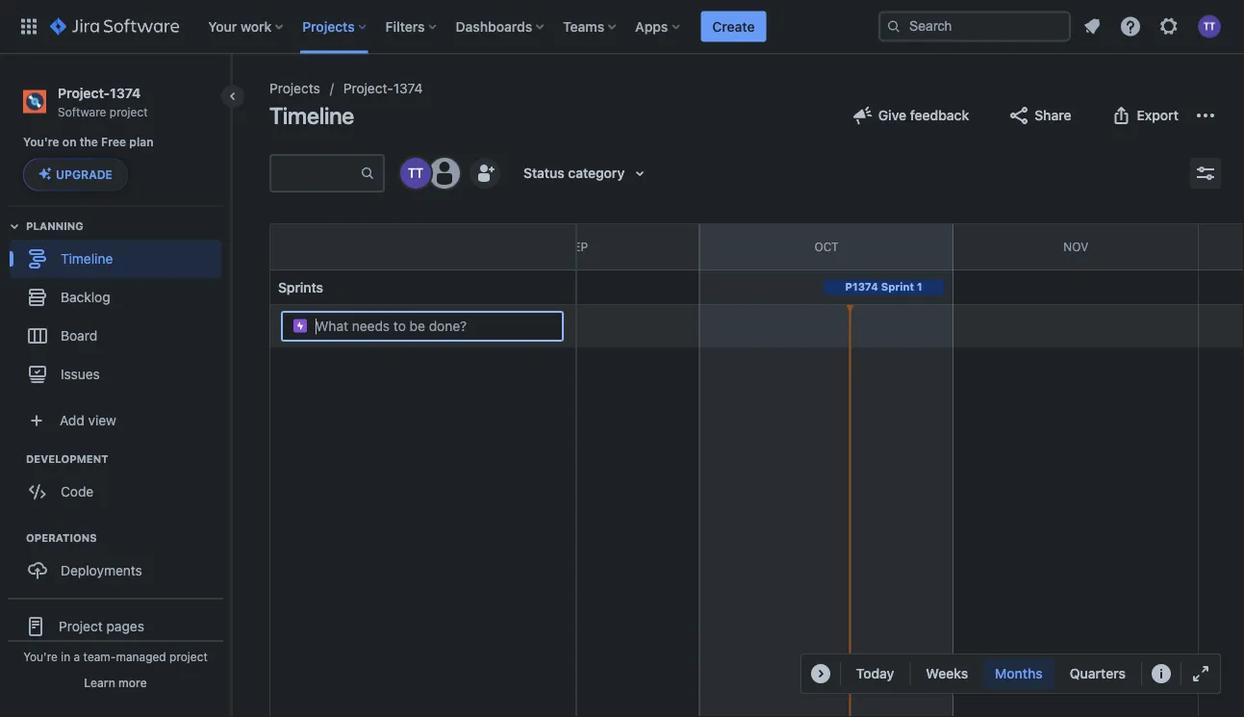 Task type: vqa. For each thing, say whether or not it's contained in the screenshot.
rightmost 1374
yes



Task type: describe. For each thing, give the bounding box(es) containing it.
sep
[[567, 240, 588, 253]]

you're in a team-managed project
[[23, 650, 208, 663]]

learn more
[[84, 676, 147, 689]]

more
[[118, 676, 147, 689]]

software
[[58, 105, 106, 118]]

free
[[101, 135, 126, 149]]

1 horizontal spatial project
[[169, 650, 208, 663]]

deployments
[[61, 562, 142, 578]]

unassigned image
[[429, 158, 460, 189]]

share button
[[996, 100, 1083, 131]]

add view button
[[12, 401, 219, 439]]

apps
[[635, 18, 668, 34]]

project pages
[[59, 618, 144, 634]]

teams button
[[557, 11, 624, 42]]

your work button
[[202, 11, 291, 42]]

today button
[[845, 658, 906, 689]]

p1374 sprint 1
[[846, 281, 923, 293]]

issues link
[[10, 355, 221, 393]]

terry turtle image
[[400, 158, 431, 189]]

project inside project-1374 software project
[[110, 105, 148, 118]]

code
[[61, 483, 94, 499]]

give feedback button
[[840, 100, 981, 131]]

code link
[[10, 472, 221, 510]]

operations image
[[3, 526, 26, 549]]

project- for project-1374 software project
[[58, 85, 110, 101]]

a
[[74, 650, 80, 663]]

development
[[26, 452, 108, 465]]

timeline link
[[10, 239, 221, 278]]

enter full screen image
[[1190, 662, 1213, 685]]

in
[[61, 650, 70, 663]]

feedback
[[910, 107, 969, 123]]

give
[[879, 107, 907, 123]]

operations group
[[10, 530, 230, 595]]

quarters
[[1070, 666, 1126, 681]]

planning image
[[3, 214, 26, 237]]

projects link
[[269, 77, 320, 100]]

export
[[1137, 107, 1179, 123]]

add view
[[60, 412, 116, 428]]

backlog link
[[10, 278, 221, 316]]

months
[[995, 666, 1043, 681]]

nov
[[1064, 240, 1089, 253]]

plan
[[129, 135, 154, 149]]

issues
[[61, 366, 100, 382]]

backlog
[[61, 289, 110, 305]]

pages
[[106, 618, 144, 634]]

create button
[[701, 11, 767, 42]]

export icon image
[[1110, 104, 1133, 127]]

teams
[[563, 18, 605, 34]]

development image
[[3, 447, 26, 470]]

learn
[[84, 676, 115, 689]]



Task type: locate. For each thing, give the bounding box(es) containing it.
projects button
[[297, 11, 374, 42]]

projects for projects link
[[269, 80, 320, 96]]

0 vertical spatial projects
[[302, 18, 355, 34]]

projects
[[302, 18, 355, 34], [269, 80, 320, 96]]

project- down projects popup button
[[343, 80, 393, 96]]

upgrade button
[[24, 159, 127, 190]]

dashboards
[[456, 18, 532, 34]]

learn more button
[[84, 675, 147, 690]]

the
[[80, 135, 98, 149]]

quarters button
[[1059, 658, 1138, 689]]

0 horizontal spatial project-
[[58, 85, 110, 101]]

you're
[[23, 135, 59, 149], [23, 650, 58, 663]]

jira software image
[[50, 15, 179, 38], [50, 15, 179, 38]]

1374 up free
[[110, 85, 141, 101]]

view settings image
[[1194, 162, 1218, 185]]

board link
[[10, 316, 221, 355]]

you're on the free plan
[[23, 135, 154, 149]]

work
[[241, 18, 272, 34]]

1374 down filters popup button
[[393, 80, 423, 96]]

sprints
[[278, 279, 323, 295]]

weeks button
[[915, 658, 980, 689]]

filters button
[[380, 11, 444, 42]]

add
[[60, 412, 84, 428]]

legend image
[[1150, 662, 1173, 685]]

view
[[88, 412, 116, 428]]

dashboards button
[[450, 11, 552, 42]]

0 vertical spatial project
[[110, 105, 148, 118]]

you're left in
[[23, 650, 58, 663]]

on
[[62, 135, 77, 149]]

project up plan
[[110, 105, 148, 118]]

team-
[[83, 650, 116, 663]]

add people image
[[474, 162, 497, 185]]

What needs to be done? - Press the "Enter" key to submit or the "Escape" key to cancel. text field
[[316, 317, 549, 336]]

primary element
[[12, 0, 879, 53]]

1374 inside project-1374 software project
[[110, 85, 141, 101]]

timeline
[[269, 102, 354, 129], [61, 250, 113, 266]]

notifications image
[[1081, 15, 1104, 38]]

1 vertical spatial timeline
[[61, 250, 113, 266]]

1
[[917, 281, 923, 293]]

operations
[[26, 531, 97, 544]]

banner containing your work
[[0, 0, 1245, 54]]

appswitcher icon image
[[17, 15, 40, 38]]

filters
[[386, 18, 425, 34]]

oct
[[815, 240, 839, 253]]

deployments link
[[10, 551, 221, 589]]

project- for project-1374
[[343, 80, 393, 96]]

1374 for project-1374
[[393, 80, 423, 96]]

category
[[568, 165, 625, 181]]

project
[[59, 618, 103, 634]]

epic image
[[293, 318, 308, 334]]

you're for you're in a team-managed project
[[23, 650, 58, 663]]

project-1374 software project
[[58, 85, 148, 118]]

settings image
[[1158, 15, 1181, 38]]

project- up software
[[58, 85, 110, 101]]

status category
[[524, 165, 625, 181]]

0 horizontal spatial 1374
[[110, 85, 141, 101]]

projects for projects popup button
[[302, 18, 355, 34]]

status
[[524, 165, 565, 181]]

project-
[[343, 80, 393, 96], [58, 85, 110, 101]]

create
[[713, 18, 755, 34]]

development group
[[10, 451, 230, 516]]

1 you're from the top
[[23, 135, 59, 149]]

1 vertical spatial project
[[169, 650, 208, 663]]

project
[[110, 105, 148, 118], [169, 650, 208, 663]]

you're left on
[[23, 135, 59, 149]]

Search timeline text field
[[271, 156, 360, 191]]

1 vertical spatial projects
[[269, 80, 320, 96]]

your
[[208, 18, 237, 34]]

timeline down projects link
[[269, 102, 354, 129]]

0 vertical spatial you're
[[23, 135, 59, 149]]

banner
[[0, 0, 1245, 54]]

today
[[856, 666, 895, 681]]

1 horizontal spatial 1374
[[393, 80, 423, 96]]

0 horizontal spatial timeline
[[61, 250, 113, 266]]

2 you're from the top
[[23, 650, 58, 663]]

export button
[[1099, 100, 1191, 131]]

p1374
[[846, 281, 879, 293]]

share image
[[1008, 104, 1031, 127]]

projects inside popup button
[[302, 18, 355, 34]]

planning
[[26, 219, 83, 232]]

projects down work
[[269, 80, 320, 96]]

0 vertical spatial timeline
[[269, 102, 354, 129]]

search image
[[886, 19, 902, 34]]

apps button
[[630, 11, 688, 42]]

status category button
[[512, 158, 663, 189]]

1 horizontal spatial timeline
[[269, 102, 354, 129]]

1 vertical spatial you're
[[23, 650, 58, 663]]

your work
[[208, 18, 272, 34]]

give feedback
[[879, 107, 969, 123]]

project-1374 link
[[343, 77, 423, 100]]

Search field
[[879, 11, 1071, 42]]

board
[[61, 327, 97, 343]]

timeline inside timeline link
[[61, 250, 113, 266]]

help image
[[1119, 15, 1142, 38]]

projects up projects link
[[302, 18, 355, 34]]

timeline up backlog
[[61, 250, 113, 266]]

sprint
[[881, 281, 914, 293]]

project right the managed on the bottom
[[169, 650, 208, 663]]

project-1374
[[343, 80, 423, 96]]

1374
[[393, 80, 423, 96], [110, 85, 141, 101]]

project pages link
[[8, 605, 223, 647]]

0 horizontal spatial project
[[110, 105, 148, 118]]

project- inside project-1374 software project
[[58, 85, 110, 101]]

managed
[[116, 650, 166, 663]]

1 horizontal spatial project-
[[343, 80, 393, 96]]

weeks
[[926, 666, 968, 681]]

your profile and settings image
[[1198, 15, 1221, 38]]

planning group
[[10, 218, 230, 399]]

months button
[[984, 658, 1055, 689]]

you're for you're on the free plan
[[23, 135, 59, 149]]

upgrade
[[56, 168, 113, 181]]

share
[[1035, 107, 1072, 123]]

1374 for project-1374 software project
[[110, 85, 141, 101]]



